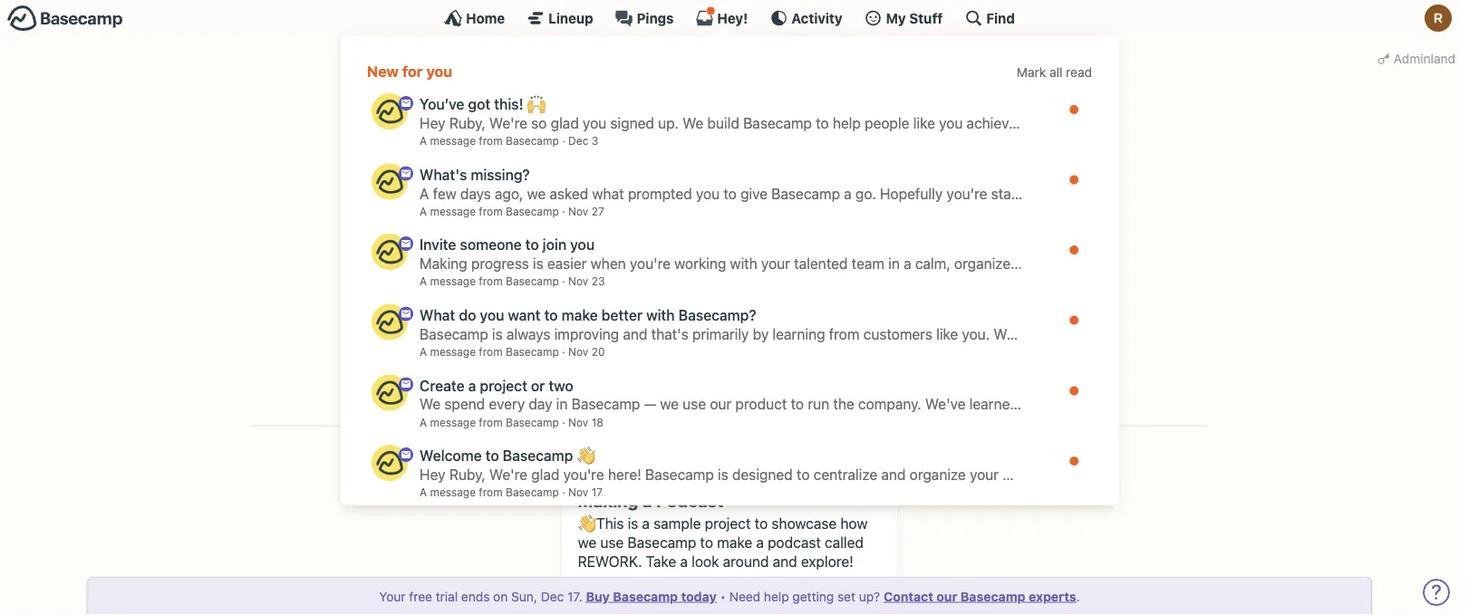 Task type: describe. For each thing, give the bounding box(es) containing it.
onboarding image for what do you want to make better with basecamp?
[[399, 307, 413, 322]]

a message from basecamp dec 3
[[420, 135, 599, 147]]

making
[[578, 491, 639, 511]]

you've got this! 🙌
[[420, 96, 542, 113]]

projects
[[599, 147, 647, 161]]

message for you've
[[430, 135, 476, 147]]

invite people
[[770, 104, 854, 122]]

a left 'look'
[[680, 553, 688, 570]]

basecamp inside sample making a podcast 👋 this is a sample project to showcase how we use basecamp to make a podcast called rework. take a look around and explore!
[[628, 534, 697, 551]]

message for what's
[[430, 205, 476, 218]]

is
[[628, 515, 639, 533]]

for
[[402, 63, 423, 80]]

up
[[484, 230, 501, 247]]

onboarding image for invite someone to join you
[[399, 237, 413, 251]]

2 from from the top
[[479, 205, 503, 218]]

take
[[646, 553, 677, 570]]

got
[[468, 96, 491, 113]]

set
[[838, 589, 856, 604]]

make inside main element
[[562, 307, 598, 324]]

basecamp down welcome to basecamp 👋
[[506, 486, 559, 499]]

basecamp?
[[679, 307, 757, 324]]

on
[[493, 589, 508, 604]]

you for do
[[480, 307, 504, 324]]

getting
[[793, 589, 834, 604]]

our
[[937, 589, 958, 604]]

below
[[650, 147, 685, 161]]

find button
[[965, 9, 1015, 27]]

explore!
[[801, 553, 854, 570]]

want
[[508, 307, 541, 324]]

all
[[1050, 65, 1063, 80]]

nov for to
[[569, 346, 589, 358]]

recent
[[559, 147, 596, 161]]

people
[[809, 104, 854, 122]]

pings button
[[615, 9, 674, 27]]

sample
[[654, 515, 701, 533]]

to up 'look'
[[700, 534, 714, 551]]

need
[[730, 589, 761, 604]]

two
[[549, 377, 574, 394]]

you for for
[[426, 63, 453, 80]]

onboarding image for what's missing?
[[399, 166, 413, 181]]

podcast
[[768, 534, 821, 551]]

1 vertical spatial dec
[[541, 589, 564, 604]]

from for you
[[479, 346, 503, 358]]

20
[[592, 346, 605, 358]]

quickly get up to speed with everything basecamp link
[[390, 189, 725, 378]]

pings
[[637, 10, 674, 26]]

from for basecamp
[[479, 486, 503, 499]]

basecamp image for invite someone to join you
[[372, 234, 408, 270]]

a for create a project or two
[[420, 416, 427, 429]]

lineup
[[549, 10, 594, 26]]

a for what do you want to make better with basecamp?
[[420, 346, 427, 358]]

or
[[531, 377, 545, 394]]

sample making a podcast 👋 this is a sample project to showcase how we use basecamp to make a podcast called rework. take a look around and explore!
[[578, 474, 868, 570]]

adminland link
[[1374, 45, 1460, 72]]

basecamp image for you've got this! 🙌
[[372, 93, 408, 130]]

what
[[420, 307, 455, 324]]

invite someone to join you
[[420, 236, 595, 253]]

my
[[886, 10, 906, 26]]

basecamp inside "quickly get up to speed with everything basecamp"
[[406, 249, 475, 266]]

mark all read
[[1017, 65, 1093, 80]]

sunny upside image
[[455, 347, 477, 369]]

nov 23 element
[[569, 275, 605, 288]]

to inside "quickly get up to speed with everything basecamp"
[[504, 230, 517, 247]]

🙌
[[527, 96, 542, 113]]

contact
[[884, 589, 934, 604]]

a down sunny upside icon
[[468, 377, 476, 394]]

a for invite someone to join you
[[420, 275, 427, 288]]

a up around
[[756, 534, 764, 551]]

free
[[409, 589, 432, 604]]

basecamp up or
[[506, 346, 559, 358]]

to up podcast
[[755, 515, 768, 533]]

do
[[459, 307, 476, 324]]

mark all read button
[[1017, 63, 1093, 82]]

create a project or two
[[420, 377, 574, 394]]

pinned
[[503, 147, 543, 161]]

👋 inside sample making a podcast 👋 this is a sample project to showcase how we use basecamp to make a podcast called rework. take a look around and explore!
[[578, 515, 593, 533]]

your
[[379, 589, 406, 604]]

·
[[689, 147, 692, 161]]

new
[[367, 63, 399, 80]]

read
[[1066, 65, 1093, 80]]

a message from basecamp nov 27
[[420, 205, 605, 218]]

hey! button
[[696, 6, 748, 27]]

a left new in the top left of the page
[[645, 104, 653, 122]]

my stuff
[[886, 10, 943, 26]]

rework.
[[578, 553, 642, 570]]

what's
[[420, 166, 467, 183]]

a for you've got this! 🙌
[[420, 135, 427, 147]]

what's missing?
[[420, 166, 530, 183]]

from for this!
[[479, 135, 503, 147]]

sun,
[[511, 589, 538, 604]]

from for project
[[479, 416, 503, 429]]

from for to
[[479, 275, 503, 288]]

better
[[602, 307, 643, 324]]

basecamp down or
[[506, 416, 559, 429]]

everything
[[597, 230, 666, 247]]

you've
[[420, 96, 465, 113]]

nov 18 element
[[569, 416, 604, 429]]

activity
[[792, 10, 843, 26]]

17.
[[568, 589, 583, 604]]

main element
[[0, 0, 1460, 526]]

nov 17 element
[[569, 486, 603, 499]]

a message from basecamp nov 23
[[420, 275, 605, 288]]

3
[[592, 135, 599, 147]]

welcome to basecamp 👋
[[420, 447, 592, 465]]

stuff
[[910, 10, 943, 26]]

a right "making"
[[643, 491, 652, 511]]



Task type: vqa. For each thing, say whether or not it's contained in the screenshot.
This
yes



Task type: locate. For each thing, give the bounding box(es) containing it.
invite for invite people
[[770, 104, 805, 122]]

basecamp image
[[372, 93, 408, 130], [372, 234, 408, 270], [372, 445, 408, 481]]

3 onboarding image from the top
[[399, 307, 413, 322]]

from up welcome to basecamp 👋
[[479, 416, 503, 429]]

0 horizontal spatial with
[[566, 230, 593, 247]]

basecamp image down the orlando gary icon
[[372, 375, 408, 411]]

2 vertical spatial project
[[705, 515, 751, 533]]

what do you want to make better with basecamp?
[[420, 307, 757, 324]]

0 vertical spatial with
[[566, 230, 593, 247]]

0 horizontal spatial you
[[426, 63, 453, 80]]

👋 up sample
[[577, 447, 592, 465]]

message
[[430, 135, 476, 147], [430, 205, 476, 218], [430, 275, 476, 288], [430, 346, 476, 358], [430, 416, 476, 429], [430, 486, 476, 499]]

lineup link
[[527, 9, 594, 27]]

quickly get up to speed with everything basecamp
[[406, 230, 666, 266]]

to left the join
[[526, 236, 539, 253]]

1 from from the top
[[479, 135, 503, 147]]

a right is
[[642, 515, 650, 533]]

a for what's missing?
[[420, 205, 427, 218]]

home
[[466, 10, 505, 26]]

mark
[[1017, 65, 1047, 80]]

a message from basecamp nov 18
[[420, 416, 604, 429]]

find
[[987, 10, 1015, 26]]

new
[[657, 104, 684, 122]]

1 horizontal spatial dec
[[569, 135, 589, 147]]

with inside main element
[[647, 307, 675, 324]]

basecamp down 🙌
[[506, 135, 559, 147]]

1 nov from the top
[[569, 205, 589, 218]]

onboarding image left the get
[[399, 237, 413, 251]]

17
[[592, 486, 603, 499]]

dec left 3
[[569, 135, 589, 147]]

invite inside main element
[[420, 236, 456, 253]]

invite left people
[[770, 104, 805, 122]]

to
[[504, 230, 517, 247], [526, 236, 539, 253], [545, 307, 558, 324], [486, 447, 499, 465], [755, 515, 768, 533], [700, 534, 714, 551]]

make
[[606, 104, 641, 122]]

message for what
[[430, 346, 476, 358]]

a down welcome
[[420, 486, 427, 499]]

ruby image
[[1425, 5, 1453, 32]]

make a new project
[[606, 104, 734, 122]]

create
[[420, 377, 465, 394]]

👋 up we
[[578, 515, 593, 533]]

from down welcome to basecamp 👋
[[479, 486, 503, 499]]

0 horizontal spatial dec
[[541, 589, 564, 604]]

1 vertical spatial make
[[717, 534, 753, 551]]

0 vertical spatial onboarding image
[[399, 96, 413, 111]]

a for welcome to basecamp 👋
[[420, 486, 427, 499]]

0 vertical spatial you
[[426, 63, 453, 80]]

2 onboarding image from the top
[[399, 377, 413, 392]]

speed
[[521, 230, 562, 247]]

a message from basecamp nov 17
[[420, 486, 603, 499]]

onboarding image for you've got this! 🙌
[[399, 96, 413, 111]]

invite people link
[[755, 94, 869, 132]]

get
[[458, 230, 480, 247]]

onboarding image
[[399, 96, 413, 111], [399, 377, 413, 392]]

project up around
[[705, 515, 751, 533]]

from right sunny upside icon
[[479, 346, 503, 358]]

my stuff button
[[865, 9, 943, 27]]

dec inside main element
[[569, 135, 589, 147]]

a left ruby icon
[[420, 346, 427, 358]]

dec 3 element
[[569, 135, 599, 147]]

project left or
[[480, 377, 528, 394]]

onboarding image down new for you
[[399, 96, 413, 111]]

use
[[601, 534, 624, 551]]

2 nov from the top
[[569, 275, 589, 288]]

0 vertical spatial basecamp image
[[372, 164, 408, 200]]

message up the get
[[430, 205, 476, 218]]

1 basecamp image from the top
[[372, 93, 408, 130]]

1 vertical spatial invite
[[420, 236, 456, 253]]

showcase
[[772, 515, 837, 533]]

dec left '17.'
[[541, 589, 564, 604]]

how
[[841, 515, 868, 533]]

0 horizontal spatial invite
[[420, 236, 456, 253]]

message for create
[[430, 416, 476, 429]]

basecamp image for create a project or two
[[372, 375, 408, 411]]

1 message from the top
[[430, 135, 476, 147]]

with
[[566, 230, 593, 247], [647, 307, 675, 324]]

5 from from the top
[[479, 416, 503, 429]]

4 from from the top
[[479, 346, 503, 358]]

missing?
[[471, 166, 530, 183]]

basecamp down quickly
[[406, 249, 475, 266]]

basecamp up take
[[628, 534, 697, 551]]

0 vertical spatial basecamp image
[[372, 93, 408, 130]]

2 horizontal spatial you
[[570, 236, 595, 253]]

1 a from the top
[[420, 135, 427, 147]]

1 vertical spatial basecamp image
[[372, 304, 408, 341]]

1 vertical spatial you
[[570, 236, 595, 253]]

2 a from the top
[[420, 205, 427, 218]]

2 vertical spatial basecamp image
[[372, 445, 408, 481]]

project inside main element
[[480, 377, 528, 394]]

to right want
[[545, 307, 558, 324]]

a up quickly
[[420, 205, 427, 218]]

1 vertical spatial 👋
[[578, 515, 593, 533]]

someone
[[460, 236, 522, 253]]

message up do
[[430, 275, 476, 288]]

a up what
[[420, 275, 427, 288]]

👋 inside main element
[[577, 447, 592, 465]]

4 message from the top
[[430, 346, 476, 358]]

project right new in the top left of the page
[[688, 104, 734, 122]]

0 vertical spatial project
[[688, 104, 734, 122]]

basecamp image left welcome
[[372, 445, 408, 481]]

message up create
[[430, 346, 476, 358]]

from
[[479, 135, 503, 147], [479, 205, 503, 218], [479, 275, 503, 288], [479, 346, 503, 358], [479, 416, 503, 429], [479, 486, 503, 499]]

basecamp down a message from basecamp nov 18
[[503, 447, 573, 465]]

switch accounts image
[[7, 5, 123, 33]]

to right the up
[[504, 230, 517, 247]]

and
[[773, 553, 798, 570]]

nov for two
[[569, 416, 589, 429]]

1 vertical spatial onboarding image
[[399, 377, 413, 392]]

onboarding image left what
[[399, 307, 413, 322]]

2 basecamp image from the top
[[372, 304, 408, 341]]

a
[[645, 104, 653, 122], [468, 377, 476, 394], [643, 491, 652, 511], [642, 515, 650, 533], [756, 534, 764, 551], [680, 553, 688, 570]]

nov 20 element
[[569, 346, 605, 358]]

basecamp image up the orlando gary icon
[[372, 304, 408, 341]]

your free trial ends on sun, dec 17. buy basecamp today • need help getting set up? contact our basecamp experts .
[[379, 589, 1080, 604]]

make
[[562, 307, 598, 324], [717, 534, 753, 551]]

buy
[[586, 589, 610, 604]]

make down nov 23 element
[[562, 307, 598, 324]]

basecamp image
[[372, 164, 408, 200], [372, 304, 408, 341], [372, 375, 408, 411]]

4 onboarding image from the top
[[399, 448, 413, 462]]

nov left 17 at the bottom of the page
[[569, 486, 589, 499]]

to down a message from basecamp nov 18
[[486, 447, 499, 465]]

6 a from the top
[[420, 486, 427, 499]]

basecamp image left what's
[[372, 164, 408, 200]]

5 nov from the top
[[569, 486, 589, 499]]

orlando gary image
[[404, 347, 426, 369]]

basecamp right "our"
[[961, 589, 1026, 604]]

0 vertical spatial make
[[562, 307, 598, 324]]

project inside sample making a podcast 👋 this is a sample project to showcase how we use basecamp to make a podcast called rework. take a look around and explore!
[[705, 515, 751, 533]]

onboarding image down the orlando gary icon
[[399, 377, 413, 392]]

help
[[764, 589, 789, 604]]

invite left the get
[[420, 236, 456, 253]]

2 vertical spatial you
[[480, 307, 504, 324]]

nov left 23
[[569, 275, 589, 288]]

message down welcome
[[430, 486, 476, 499]]

1 onboarding image from the top
[[399, 96, 413, 111]]

nov left 18
[[569, 416, 589, 429]]

nov for you
[[569, 275, 589, 288]]

we
[[578, 534, 597, 551]]

0 vertical spatial dec
[[569, 135, 589, 147]]

1 basecamp image from the top
[[372, 164, 408, 200]]

nov left 27
[[569, 205, 589, 218]]

join
[[543, 236, 567, 253]]

0 vertical spatial 👋
[[577, 447, 592, 465]]

3 basecamp image from the top
[[372, 375, 408, 411]]

invite for invite someone to join you
[[420, 236, 456, 253]]

from down 'someone'
[[479, 275, 503, 288]]

23
[[592, 275, 605, 288]]

onboarding image left what's
[[399, 166, 413, 181]]

5 a from the top
[[420, 416, 427, 429]]

onboarding image left welcome
[[399, 448, 413, 462]]

basecamp down "quickly get up to speed with everything basecamp"
[[506, 275, 559, 288]]

&
[[546, 147, 555, 161]]

3 basecamp image from the top
[[372, 445, 408, 481]]

6 message from the top
[[430, 486, 476, 499]]

1 vertical spatial with
[[647, 307, 675, 324]]

today
[[681, 589, 717, 604]]

activity link
[[770, 9, 843, 27]]

podcast
[[656, 491, 724, 511]]

4 a from the top
[[420, 346, 427, 358]]

1 vertical spatial basecamp image
[[372, 234, 408, 270]]

2 basecamp image from the top
[[372, 234, 408, 270]]

nov 27 element
[[569, 205, 605, 218]]

0 vertical spatial invite
[[770, 104, 805, 122]]

5 message from the top
[[430, 416, 476, 429]]

3 nov from the top
[[569, 346, 589, 358]]

contact our basecamp experts link
[[884, 589, 1077, 604]]

from up the up
[[479, 205, 503, 218]]

3 message from the top
[[430, 275, 476, 288]]

look
[[692, 553, 719, 570]]

2 onboarding image from the top
[[399, 237, 413, 251]]

home link
[[444, 9, 505, 27]]

trial
[[436, 589, 458, 604]]

a message from basecamp nov 20
[[420, 346, 605, 358]]

make up around
[[717, 534, 753, 551]]

message for invite
[[430, 275, 476, 288]]

1 vertical spatial project
[[480, 377, 528, 394]]

quickly
[[406, 230, 455, 247]]

with down nov 27 element
[[566, 230, 593, 247]]

basecamp image for welcome to basecamp 👋
[[372, 445, 408, 481]]

pinned & recent projects below ·
[[503, 147, 696, 161]]

ends
[[461, 589, 490, 604]]

6 from from the top
[[479, 486, 503, 499]]

2 message from the top
[[430, 205, 476, 218]]

1 horizontal spatial make
[[717, 534, 753, 551]]

18
[[592, 416, 604, 429]]

a up what's
[[420, 135, 427, 147]]

message up what's
[[430, 135, 476, 147]]

3 from from the top
[[479, 275, 503, 288]]

1 onboarding image from the top
[[399, 166, 413, 181]]

project
[[688, 104, 734, 122], [480, 377, 528, 394], [705, 515, 751, 533]]

up?
[[859, 589, 881, 604]]

basecamp image left the get
[[372, 234, 408, 270]]

basecamp
[[506, 135, 559, 147], [506, 205, 559, 218], [406, 249, 475, 266], [506, 275, 559, 288], [506, 346, 559, 358], [506, 416, 559, 429], [503, 447, 573, 465], [506, 486, 559, 499], [628, 534, 697, 551], [613, 589, 678, 604], [961, 589, 1026, 604]]

basecamp image down new in the left top of the page
[[372, 93, 408, 130]]

1 horizontal spatial with
[[647, 307, 675, 324]]

invite
[[770, 104, 805, 122], [420, 236, 456, 253]]

a down create
[[420, 416, 427, 429]]

basecamp image for what do you want to make better with basecamp?
[[372, 304, 408, 341]]

make a new project link
[[591, 94, 749, 132]]

buy basecamp today link
[[586, 589, 717, 604]]

onboarding image for welcome to basecamp 👋
[[399, 448, 413, 462]]

make inside sample making a podcast 👋 this is a sample project to showcase how we use basecamp to make a podcast called rework. take a look around and explore!
[[717, 534, 753, 551]]

basecamp up speed
[[506, 205, 559, 218]]

new for you
[[367, 63, 453, 80]]

with right the better
[[647, 307, 675, 324]]

welcome
[[420, 447, 482, 465]]

you right for at the left of page
[[426, 63, 453, 80]]

you right do
[[480, 307, 504, 324]]

basecamp image for what's missing?
[[372, 164, 408, 200]]

0 horizontal spatial make
[[562, 307, 598, 324]]

message for welcome
[[430, 486, 476, 499]]

this!
[[494, 96, 524, 113]]

4 nov from the top
[[569, 416, 589, 429]]

onboarding image for create a project or two
[[399, 377, 413, 392]]

from up missing?
[[479, 135, 503, 147]]

basecamp down take
[[613, 589, 678, 604]]

2 vertical spatial basecamp image
[[372, 375, 408, 411]]

3 a from the top
[[420, 275, 427, 288]]

nov left 20
[[569, 346, 589, 358]]

onboarding image
[[399, 166, 413, 181], [399, 237, 413, 251], [399, 307, 413, 322], [399, 448, 413, 462]]

you right the join
[[570, 236, 595, 253]]

around
[[723, 553, 769, 570]]

👋
[[577, 447, 592, 465], [578, 515, 593, 533]]

ruby image
[[430, 347, 452, 369]]

1 horizontal spatial you
[[480, 307, 504, 324]]

message up welcome
[[430, 416, 476, 429]]

1 horizontal spatial invite
[[770, 104, 805, 122]]

nov
[[569, 205, 589, 218], [569, 275, 589, 288], [569, 346, 589, 358], [569, 416, 589, 429], [569, 486, 589, 499]]

with inside "quickly get up to speed with everything basecamp"
[[566, 230, 593, 247]]

hey!
[[718, 10, 748, 26]]

this
[[596, 515, 624, 533]]



